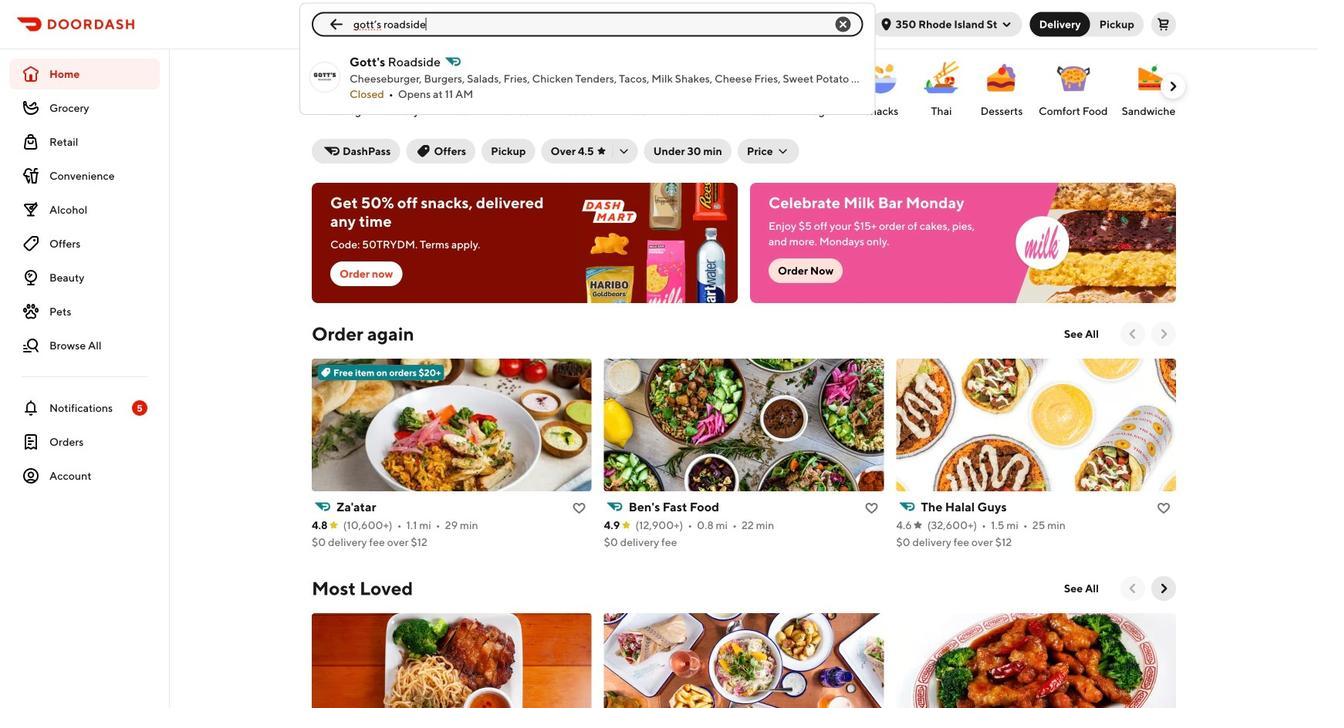 Task type: describe. For each thing, give the bounding box(es) containing it.
clear search input image
[[834, 15, 853, 34]]

previous button of carousel image for next button of carousel icon at the top
[[1125, 327, 1141, 342]]

0 items, open order cart image
[[1158, 18, 1170, 30]]

Store search: begin typing to search for stores available on DoorDash text field
[[354, 17, 822, 32]]



Task type: locate. For each thing, give the bounding box(es) containing it.
toggle order method (delivery or pickup) option group
[[1030, 12, 1144, 37]]

None button
[[1030, 12, 1090, 37], [1081, 12, 1144, 37], [1030, 12, 1090, 37], [1081, 12, 1144, 37]]

0 vertical spatial next button of carousel image
[[1166, 79, 1181, 94]]

next button of carousel image
[[1156, 327, 1172, 342]]

next button of carousel image
[[1166, 79, 1181, 94], [1156, 581, 1172, 597]]

previous button of carousel image for the bottommost next button of carousel image
[[1125, 581, 1141, 597]]

2 previous button of carousel image from the top
[[1125, 581, 1141, 597]]

previous button of carousel image
[[1125, 327, 1141, 342], [1125, 581, 1141, 597]]

0 vertical spatial previous button of carousel image
[[1125, 327, 1141, 342]]

1 previous button of carousel image from the top
[[1125, 327, 1141, 342]]

1 vertical spatial previous button of carousel image
[[1125, 581, 1141, 597]]

1 vertical spatial next button of carousel image
[[1156, 581, 1172, 597]]

return from search image
[[327, 15, 346, 34]]



Task type: vqa. For each thing, say whether or not it's contained in the screenshot.
Cream inside $5.09 dibs crunch frozen dairy dessert ice cream (4 oz)
no



